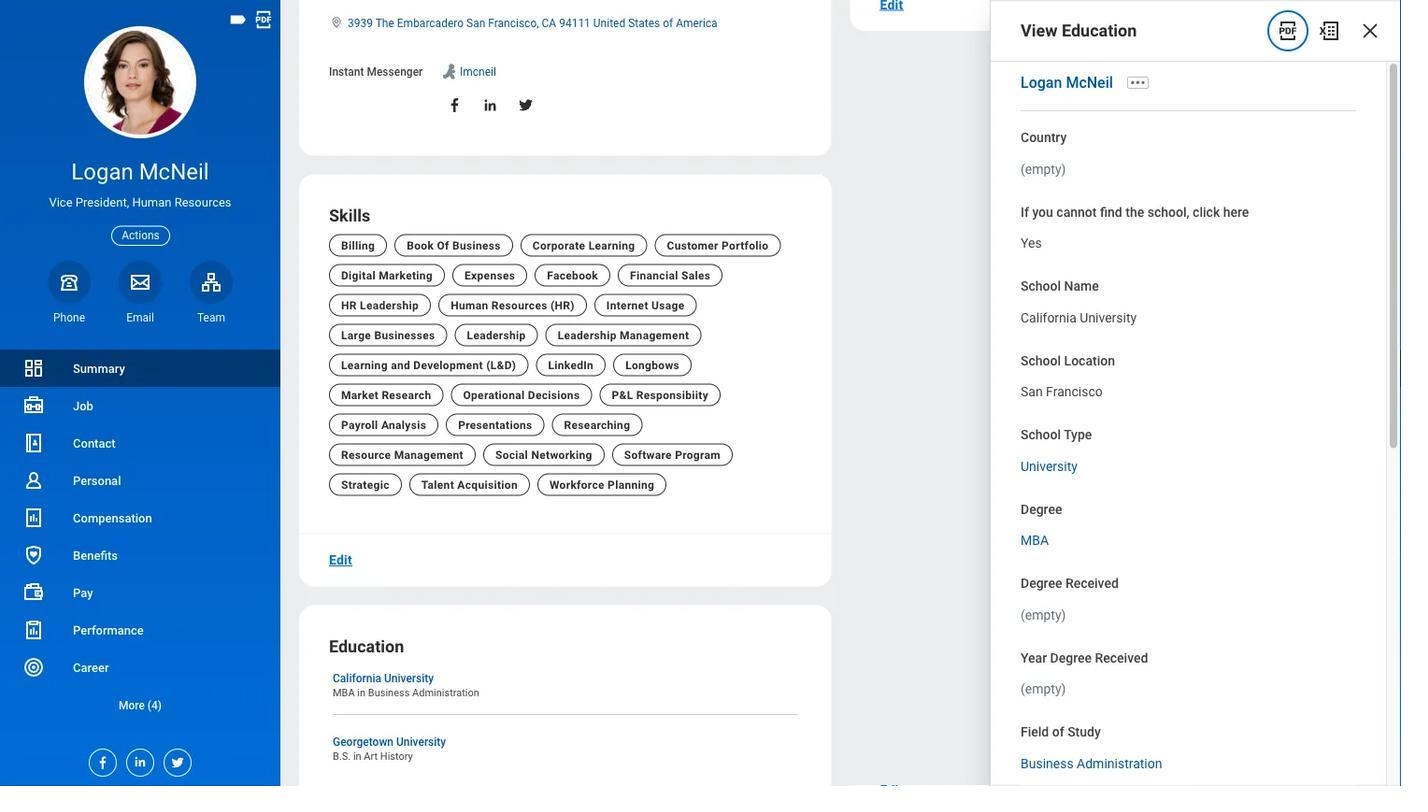 Task type: locate. For each thing, give the bounding box(es) containing it.
linkedin image right facebook image
[[482, 97, 499, 113]]

1 vertical spatial (empty)
[[1021, 607, 1066, 623]]

1 vertical spatial california
[[333, 672, 381, 685]]

logan mcneil down view education
[[1021, 74, 1114, 92]]

country
[[1021, 130, 1067, 145]]

in left art
[[353, 751, 362, 762]]

business down field
[[1021, 756, 1074, 772]]

longbows
[[626, 358, 680, 372]]

p&l
[[612, 388, 633, 401]]

0 horizontal spatial mcneil
[[139, 158, 209, 185]]

1 vertical spatial management
[[394, 448, 464, 461]]

1 horizontal spatial california
[[1021, 310, 1077, 325]]

career
[[73, 661, 109, 675]]

research
[[382, 388, 431, 401]]

school location
[[1021, 353, 1116, 368]]

in down "california university" link
[[358, 687, 366, 698]]

learning up facebook at the left of the page
[[589, 239, 635, 252]]

administration down study
[[1077, 756, 1163, 772]]

1 school from the top
[[1021, 278, 1061, 294]]

1 vertical spatial business
[[368, 687, 410, 698]]

0 horizontal spatial mba
[[333, 687, 355, 698]]

education right view
[[1062, 21, 1137, 41]]

management for leadership management
[[620, 329, 689, 342]]

(empty)
[[1021, 161, 1066, 177], [1021, 607, 1066, 623], [1021, 682, 1066, 697]]

received up year degree received
[[1066, 576, 1119, 591]]

administration inside california university mba in business administration
[[412, 687, 480, 698]]

strategic button
[[329, 473, 402, 496]]

university inside "link"
[[396, 736, 446, 749]]

large businesses button
[[329, 324, 447, 346]]

of
[[663, 17, 673, 30], [1053, 725, 1065, 740]]

1 horizontal spatial twitter image
[[517, 97, 534, 113]]

0 horizontal spatial of
[[663, 17, 673, 30]]

school up 'university' link
[[1021, 427, 1061, 443]]

summary link
[[0, 350, 281, 387]]

san left francisco
[[1021, 384, 1043, 400]]

1 vertical spatial logan
[[71, 158, 133, 185]]

0 vertical spatial learning
[[589, 239, 635, 252]]

logan mcneil inside the view education dialog
[[1021, 74, 1114, 92]]

human
[[132, 196, 172, 210], [451, 299, 489, 312]]

human resources (hr) button
[[439, 294, 587, 316]]

0 vertical spatial management
[[620, 329, 689, 342]]

0 vertical spatial logan
[[1021, 74, 1063, 92]]

corporate
[[533, 239, 586, 252]]

university for california university mba in business administration
[[384, 672, 434, 685]]

1 vertical spatial learning
[[341, 358, 388, 372]]

2 horizontal spatial leadership
[[558, 329, 617, 342]]

payroll
[[341, 418, 378, 431]]

logan mcneil
[[1021, 74, 1114, 92], [71, 158, 209, 185]]

school
[[1021, 278, 1061, 294], [1021, 353, 1061, 368], [1021, 427, 1061, 443]]

0 vertical spatial education
[[1062, 21, 1137, 41]]

if you cannot find the school, click here
[[1021, 204, 1249, 220]]

leadership inside leadership management button
[[558, 329, 617, 342]]

administration inside the view education dialog
[[1077, 756, 1163, 772]]

0 horizontal spatial resources
[[175, 196, 231, 210]]

1 horizontal spatial mba
[[1021, 533, 1049, 549]]

large businesses
[[341, 329, 435, 342]]

1 horizontal spatial san
[[1021, 384, 1043, 400]]

mcneil up vice president, human resources
[[139, 158, 209, 185]]

in
[[358, 687, 366, 698], [353, 751, 362, 762]]

0 vertical spatial degree
[[1021, 502, 1063, 517]]

1 horizontal spatial education
[[1062, 21, 1137, 41]]

human down expenses
[[451, 299, 489, 312]]

personal link
[[0, 462, 281, 499]]

expenses button
[[453, 264, 528, 286]]

1 vertical spatial resources
[[492, 299, 548, 312]]

0 vertical spatial human
[[132, 196, 172, 210]]

logan up president,
[[71, 158, 133, 185]]

(empty) for year degree received
[[1021, 682, 1066, 697]]

1 vertical spatial of
[[1053, 725, 1065, 740]]

leadership up linkedin
[[558, 329, 617, 342]]

of right states
[[663, 17, 673, 30]]

logan down view
[[1021, 74, 1063, 92]]

1 vertical spatial school
[[1021, 353, 1061, 368]]

university inside california university mba in business administration
[[384, 672, 434, 685]]

1 vertical spatial mba
[[333, 687, 355, 698]]

leadership inside leadership button
[[467, 329, 526, 342]]

resources
[[175, 196, 231, 210], [492, 299, 548, 312]]

0 horizontal spatial human
[[132, 196, 172, 210]]

learning
[[589, 239, 635, 252], [341, 358, 388, 372]]

0 horizontal spatial education
[[329, 637, 404, 656]]

1 horizontal spatial logan
[[1021, 74, 1063, 92]]

school type
[[1021, 427, 1092, 443]]

0 vertical spatial mba
[[1021, 533, 1049, 549]]

1 horizontal spatial human
[[451, 299, 489, 312]]

management up longbows
[[620, 329, 689, 342]]

2 horizontal spatial business
[[1021, 756, 1074, 772]]

marketing
[[379, 269, 433, 282]]

job
[[73, 399, 93, 413]]

received
[[1066, 576, 1119, 591], [1095, 650, 1149, 666]]

the
[[1126, 204, 1145, 220]]

0 vertical spatial logan mcneil
[[1021, 74, 1114, 92]]

learning up market
[[341, 358, 388, 372]]

list containing summary
[[0, 350, 281, 724]]

facebook image
[[446, 97, 463, 113]]

california up georgetown
[[333, 672, 381, 685]]

degree
[[1021, 502, 1063, 517], [1021, 576, 1063, 591], [1051, 650, 1092, 666]]

market research
[[341, 388, 431, 401]]

lmcneil
[[460, 65, 496, 78]]

2 vertical spatial business
[[1021, 756, 1074, 772]]

mcneil
[[1066, 74, 1114, 92], [139, 158, 209, 185]]

linkedin image
[[482, 97, 499, 113], [127, 750, 148, 770]]

degree up mba link
[[1021, 502, 1063, 517]]

2 vertical spatial degree
[[1051, 650, 1092, 666]]

school up school location element
[[1021, 353, 1061, 368]]

2 school from the top
[[1021, 353, 1061, 368]]

mba up degree received
[[1021, 533, 1049, 549]]

1 vertical spatial administration
[[1077, 756, 1163, 772]]

twitter image right facebook image
[[517, 97, 534, 113]]

received up study
[[1095, 650, 1149, 666]]

0 horizontal spatial logan mcneil
[[71, 158, 209, 185]]

2 vertical spatial (empty)
[[1021, 682, 1066, 697]]

of right field
[[1053, 725, 1065, 740]]

logan inside the navigation pane region
[[71, 158, 133, 185]]

1 vertical spatial degree
[[1021, 576, 1063, 591]]

logan mcneil inside the navigation pane region
[[71, 158, 209, 185]]

0 vertical spatial business
[[453, 239, 501, 252]]

performance image
[[22, 619, 45, 641]]

twitter image right facebook icon
[[165, 750, 185, 770]]

tag image
[[228, 9, 249, 30]]

(empty) down degree received
[[1021, 607, 1066, 623]]

0 vertical spatial linkedin image
[[482, 97, 499, 113]]

facebook button
[[535, 264, 611, 286]]

0 vertical spatial school
[[1021, 278, 1061, 294]]

history
[[380, 751, 413, 762]]

presentations
[[458, 418, 533, 431]]

leadership management
[[558, 329, 689, 342]]

1 (empty) from the top
[[1021, 161, 1066, 177]]

mba inside the view education dialog
[[1021, 533, 1049, 549]]

art
[[364, 751, 378, 762]]

0 horizontal spatial administration
[[412, 687, 480, 698]]

0 horizontal spatial logan
[[71, 158, 133, 185]]

georgetown
[[333, 736, 394, 749]]

click
[[1193, 204, 1220, 220]]

learning and development (l&d) button
[[329, 354, 529, 376]]

management up talent
[[394, 448, 464, 461]]

0 horizontal spatial leadership
[[360, 299, 419, 312]]

mba down "california university" link
[[333, 687, 355, 698]]

1 horizontal spatial resources
[[492, 299, 548, 312]]

software program button
[[612, 444, 733, 466]]

1 horizontal spatial logan mcneil
[[1021, 74, 1114, 92]]

1 vertical spatial linkedin image
[[127, 750, 148, 770]]

1 vertical spatial education
[[329, 637, 404, 656]]

university up georgetown university "link"
[[384, 672, 434, 685]]

twitter image
[[517, 97, 534, 113], [165, 750, 185, 770]]

resource
[[341, 448, 391, 461]]

degree down mba link
[[1021, 576, 1063, 591]]

resources up leadership button
[[492, 299, 548, 312]]

school for school location
[[1021, 353, 1061, 368]]

internet usage button
[[595, 294, 697, 316]]

mcneil inside the navigation pane region
[[139, 158, 209, 185]]

1 horizontal spatial business
[[453, 239, 501, 252]]

location
[[1065, 353, 1116, 368]]

in inside california university mba in business administration
[[358, 687, 366, 698]]

social networking
[[496, 448, 593, 461]]

logan inside the view education dialog
[[1021, 74, 1063, 92]]

location image
[[329, 16, 344, 29]]

degree for degree received
[[1021, 576, 1063, 591]]

3 school from the top
[[1021, 427, 1061, 443]]

hr
[[341, 299, 357, 312]]

0 vertical spatial in
[[358, 687, 366, 698]]

resources up view team icon
[[175, 196, 231, 210]]

0 horizontal spatial learning
[[341, 358, 388, 372]]

1 vertical spatial san
[[1021, 384, 1043, 400]]

compensation image
[[22, 507, 45, 529]]

0 vertical spatial san
[[467, 17, 486, 30]]

1 vertical spatial mcneil
[[139, 158, 209, 185]]

benefits image
[[22, 544, 45, 567]]

researching button
[[552, 414, 643, 436]]

leadership up (l&d)
[[467, 329, 526, 342]]

if you cannot find the school, click here element
[[1021, 224, 1042, 252]]

(empty) for degree received
[[1021, 607, 1066, 623]]

0 horizontal spatial management
[[394, 448, 464, 461]]

view education
[[1021, 21, 1137, 41]]

administration down "california university" link
[[412, 687, 480, 698]]

0 horizontal spatial business
[[368, 687, 410, 698]]

linkedin button
[[536, 354, 606, 376]]

0 horizontal spatial san
[[467, 17, 486, 30]]

0 vertical spatial (empty)
[[1021, 161, 1066, 177]]

human up actions
[[132, 196, 172, 210]]

view printable version (pdf) image
[[253, 9, 274, 30]]

school left name
[[1021, 278, 1061, 294]]

sales
[[682, 269, 711, 282]]

1 vertical spatial received
[[1095, 650, 1149, 666]]

0 vertical spatial california
[[1021, 310, 1077, 325]]

b.s. in art history
[[333, 751, 413, 762]]

0 vertical spatial resources
[[175, 196, 231, 210]]

business inside the view education dialog
[[1021, 756, 1074, 772]]

0 horizontal spatial california
[[333, 672, 381, 685]]

edit button
[[322, 542, 360, 579]]

mcneil down view education
[[1066, 74, 1114, 92]]

school name
[[1021, 278, 1099, 294]]

pdf image
[[1277, 20, 1300, 42]]

linkedin image right facebook icon
[[127, 750, 148, 770]]

university up history
[[396, 736, 446, 749]]

california down the school name
[[1021, 310, 1077, 325]]

leadership up the large businesses
[[360, 299, 419, 312]]

san left "francisco," on the left top
[[467, 17, 486, 30]]

logan mcneil up vice president, human resources
[[71, 158, 209, 185]]

1 horizontal spatial learning
[[589, 239, 635, 252]]

1 horizontal spatial management
[[620, 329, 689, 342]]

university inside school name element
[[1080, 310, 1137, 325]]

(empty) down year
[[1021, 682, 1066, 697]]

2 vertical spatial school
[[1021, 427, 1061, 443]]

california inside school name element
[[1021, 310, 1077, 325]]

degree right year
[[1051, 650, 1092, 666]]

social
[[496, 448, 528, 461]]

1 horizontal spatial mcneil
[[1066, 74, 1114, 92]]

business down "california university" link
[[368, 687, 410, 698]]

1 vertical spatial in
[[353, 751, 362, 762]]

navigation pane region
[[0, 0, 281, 786]]

digital marketing button
[[329, 264, 445, 286]]

california inside california university mba in business administration
[[333, 672, 381, 685]]

3939
[[348, 17, 373, 30]]

personal image
[[22, 469, 45, 492]]

workforce planning button
[[538, 473, 667, 496]]

university down school type
[[1021, 459, 1078, 474]]

if
[[1021, 204, 1029, 220]]

1 horizontal spatial administration
[[1077, 756, 1163, 772]]

california university
[[1021, 310, 1137, 325]]

networking
[[532, 448, 593, 461]]

phone logan mcneil element
[[48, 310, 91, 325]]

excel image
[[1318, 20, 1341, 42]]

longbows button
[[614, 354, 692, 376]]

california
[[1021, 310, 1077, 325], [333, 672, 381, 685]]

workforce
[[550, 478, 605, 491]]

san francisco
[[1021, 384, 1103, 400]]

twitter image inside the navigation pane region
[[165, 750, 185, 770]]

responsibiity
[[637, 388, 709, 401]]

billing button
[[329, 234, 387, 257]]

acquisition
[[458, 478, 518, 491]]

1 horizontal spatial leadership
[[467, 329, 526, 342]]

education up "california university" link
[[329, 637, 404, 656]]

administration
[[412, 687, 480, 698], [1077, 756, 1163, 772]]

california university link
[[333, 668, 434, 685]]

university down name
[[1080, 310, 1137, 325]]

phone image
[[56, 271, 82, 293]]

find
[[1100, 204, 1123, 220]]

list
[[0, 350, 281, 724]]

0 vertical spatial administration
[[412, 687, 480, 698]]

yes
[[1021, 236, 1042, 251]]

program
[[675, 448, 721, 461]]

business inside button
[[453, 239, 501, 252]]

1 vertical spatial twitter image
[[165, 750, 185, 770]]

0 vertical spatial mcneil
[[1066, 74, 1114, 92]]

learning and development (l&d)
[[341, 358, 517, 372]]

2 (empty) from the top
[[1021, 607, 1066, 623]]

(empty) down country on the top right
[[1021, 161, 1066, 177]]

contact image
[[22, 432, 45, 454]]

1 vertical spatial logan mcneil
[[71, 158, 209, 185]]

3 (empty) from the top
[[1021, 682, 1066, 697]]

1 horizontal spatial of
[[1053, 725, 1065, 740]]

1 vertical spatial human
[[451, 299, 489, 312]]

business
[[453, 239, 501, 252], [368, 687, 410, 698], [1021, 756, 1074, 772]]

business up expenses
[[453, 239, 501, 252]]

leadership for leadership management
[[558, 329, 617, 342]]

0 horizontal spatial twitter image
[[165, 750, 185, 770]]



Task type: describe. For each thing, give the bounding box(es) containing it.
leadership management button
[[546, 324, 702, 346]]

california university mba in business administration
[[333, 672, 480, 698]]

business administration
[[1021, 756, 1163, 772]]

actions button
[[111, 226, 170, 246]]

summary image
[[22, 357, 45, 380]]

x image
[[1360, 20, 1382, 42]]

94111
[[559, 17, 591, 30]]

school for school type
[[1021, 427, 1061, 443]]

view team image
[[200, 271, 223, 293]]

facebook image
[[90, 750, 110, 770]]

san inside school location element
[[1021, 384, 1043, 400]]

school for school name
[[1021, 278, 1061, 294]]

education inside dialog
[[1062, 21, 1137, 41]]

contact
[[73, 436, 116, 450]]

portfolio
[[722, 239, 769, 252]]

mcneil inside the view education dialog
[[1066, 74, 1114, 92]]

georgetown university
[[333, 736, 446, 749]]

presentations button
[[446, 414, 545, 436]]

ca
[[542, 17, 557, 30]]

school location element
[[1021, 373, 1103, 401]]

market
[[341, 388, 379, 401]]

human inside button
[[451, 299, 489, 312]]

operational decisions
[[463, 388, 580, 401]]

book of business
[[407, 239, 501, 252]]

0 vertical spatial twitter image
[[517, 97, 534, 113]]

team
[[197, 311, 225, 324]]

software
[[624, 448, 672, 461]]

email logan mcneil element
[[119, 310, 162, 325]]

university for georgetown university
[[396, 736, 446, 749]]

p&l responsibiity
[[612, 388, 709, 401]]

field
[[1021, 725, 1049, 740]]

francisco,
[[488, 17, 539, 30]]

facebook
[[547, 269, 599, 282]]

vice
[[49, 196, 73, 210]]

mba inside california university mba in business administration
[[333, 687, 355, 698]]

0 vertical spatial of
[[663, 17, 673, 30]]

president,
[[76, 196, 129, 210]]

internet
[[607, 299, 649, 312]]

team logan mcneil element
[[190, 310, 233, 325]]

resources inside the navigation pane region
[[175, 196, 231, 210]]

0 horizontal spatial linkedin image
[[127, 750, 148, 770]]

0 vertical spatial received
[[1066, 576, 1119, 591]]

you
[[1033, 204, 1054, 220]]

operational decisions button
[[451, 384, 592, 406]]

talent acquisition
[[422, 478, 518, 491]]

leadership for leadership
[[467, 329, 526, 342]]

school name element
[[1021, 299, 1137, 327]]

financial
[[630, 269, 679, 282]]

embarcadero
[[397, 17, 464, 30]]

leadership inside hr leadership button
[[360, 299, 419, 312]]

summary
[[73, 361, 125, 375]]

performance
[[73, 623, 144, 637]]

california for california university mba in business administration
[[333, 672, 381, 685]]

corporate learning
[[533, 239, 635, 252]]

human inside the navigation pane region
[[132, 196, 172, 210]]

logan mcneil link
[[1021, 74, 1114, 92]]

mail image
[[129, 271, 151, 293]]

university for california university
[[1080, 310, 1137, 325]]

compensation link
[[0, 499, 281, 537]]

financial sales
[[630, 269, 711, 282]]

mba link
[[1021, 529, 1049, 549]]

b.s.
[[333, 751, 351, 762]]

(l&d)
[[486, 358, 517, 372]]

strategic
[[341, 478, 390, 491]]

billing
[[341, 239, 375, 252]]

talent
[[422, 478, 454, 491]]

the
[[376, 17, 394, 30]]

software program
[[624, 448, 721, 461]]

workforce planning
[[550, 478, 655, 491]]

pay image
[[22, 582, 45, 604]]

book of business button
[[395, 234, 513, 257]]

corporate learning button
[[521, 234, 648, 257]]

benefits link
[[0, 537, 281, 574]]

aim image
[[440, 62, 458, 81]]

customer portfolio
[[667, 239, 769, 252]]

payroll analysis
[[341, 418, 427, 431]]

school,
[[1148, 204, 1190, 220]]

download pdf tooltip
[[1239, 50, 1338, 87]]

phone button
[[48, 261, 91, 325]]

pay link
[[0, 574, 281, 612]]

california for california university
[[1021, 310, 1077, 325]]

3939 the embarcadero san francisco, ca 94111 united states of america link
[[348, 13, 718, 30]]

san inside 3939 the embarcadero san francisco, ca 94111 united states of america link
[[467, 17, 486, 30]]

talent acquisition button
[[409, 473, 530, 496]]

edit
[[329, 553, 353, 568]]

download pdf
[[1250, 62, 1327, 75]]

america
[[676, 17, 718, 30]]

vice president, human resources
[[49, 196, 231, 210]]

performance link
[[0, 612, 281, 649]]

business inside california university mba in business administration
[[368, 687, 410, 698]]

career image
[[22, 656, 45, 679]]

email button
[[119, 261, 162, 325]]

market research button
[[329, 384, 444, 406]]

of inside the view education dialog
[[1053, 725, 1065, 740]]

(empty) for country
[[1021, 161, 1066, 177]]

management for resource management
[[394, 448, 464, 461]]

resource management button
[[329, 444, 476, 466]]

planning
[[608, 478, 655, 491]]

pdf
[[1306, 62, 1327, 75]]

resources inside button
[[492, 299, 548, 312]]

expenses
[[465, 269, 515, 282]]

cannot
[[1057, 204, 1097, 220]]

field of study
[[1021, 725, 1101, 740]]

degree for degree
[[1021, 502, 1063, 517]]

degree received
[[1021, 576, 1119, 591]]

usage
[[652, 299, 685, 312]]

here
[[1224, 204, 1249, 220]]

benefits
[[73, 548, 118, 562]]

email
[[126, 311, 154, 324]]

compensation
[[73, 511, 152, 525]]

job image
[[22, 395, 45, 417]]

georgetown university link
[[333, 732, 446, 749]]

view education dialog
[[990, 0, 1402, 786]]

1 horizontal spatial linkedin image
[[482, 97, 499, 113]]



Task type: vqa. For each thing, say whether or not it's contained in the screenshot.
Resources inside button
yes



